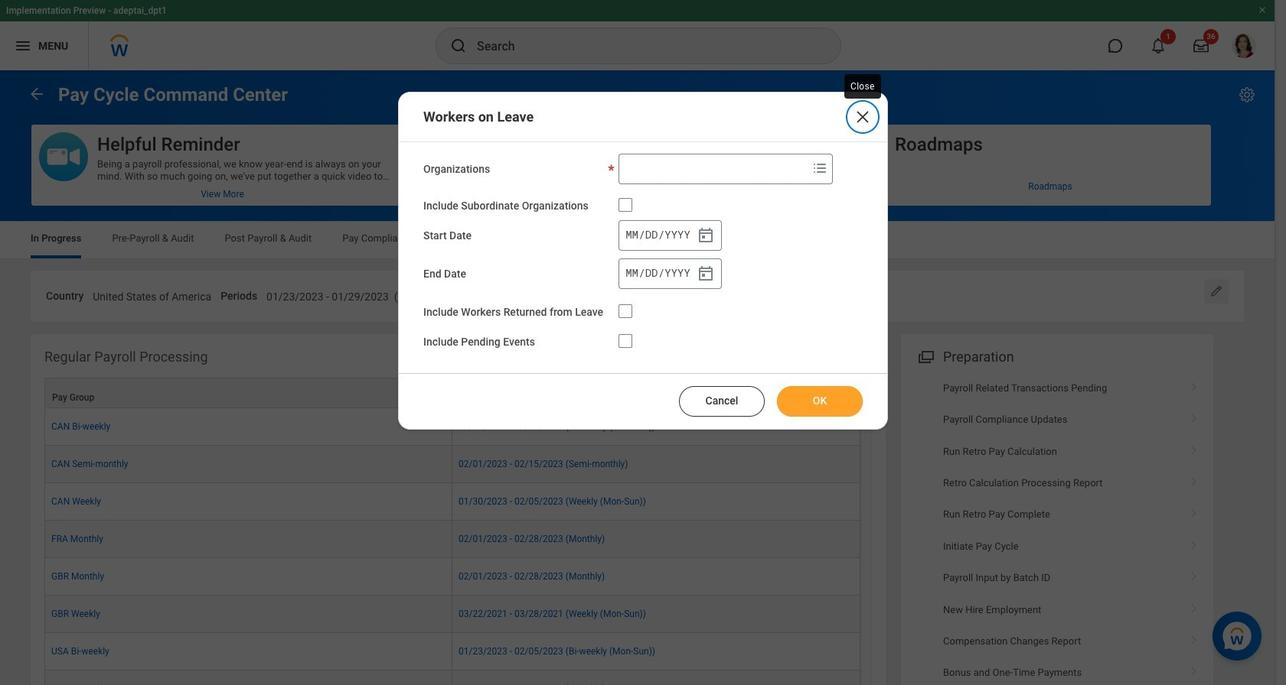 Task type: describe. For each thing, give the bounding box(es) containing it.
8 row from the top
[[44, 634, 860, 671]]

9 row from the top
[[44, 671, 860, 686]]

2 chevron right image from the top
[[1184, 536, 1204, 551]]

inbox large image
[[1194, 38, 1209, 54]]

previous page image
[[28, 85, 46, 103]]

2 row from the top
[[44, 409, 860, 446]]

configure this page image
[[1238, 86, 1256, 104]]

1 chevron right image from the top
[[1184, 377, 1204, 393]]

3 row from the top
[[44, 446, 860, 484]]

2 group from the top
[[619, 259, 722, 289]]

2 chevron right image from the top
[[1184, 409, 1204, 424]]

3 chevron right image from the top
[[1184, 567, 1204, 583]]

5 chevron right image from the top
[[1184, 631, 1204, 646]]

6 row from the top
[[44, 559, 860, 596]]

6 chevron right image from the top
[[1184, 663, 1204, 678]]

search image
[[449, 37, 468, 55]]

1 chevron right image from the top
[[1184, 504, 1204, 519]]



Task type: vqa. For each thing, say whether or not it's contained in the screenshot.
first Group
yes



Task type: locate. For each thing, give the bounding box(es) containing it.
main content
[[0, 70, 1275, 686]]

dialog
[[398, 92, 888, 430]]

profile logan mcneil element
[[1223, 29, 1265, 63]]

banner
[[0, 0, 1275, 70]]

4 row from the top
[[44, 484, 860, 521]]

group
[[619, 220, 722, 251], [619, 259, 722, 289]]

1 group from the top
[[619, 220, 722, 251]]

row
[[44, 378, 860, 409], [44, 409, 860, 446], [44, 446, 860, 484], [44, 484, 860, 521], [44, 521, 860, 559], [44, 559, 860, 596], [44, 596, 860, 634], [44, 634, 860, 671], [44, 671, 860, 686]]

chevron right image
[[1184, 504, 1204, 519], [1184, 536, 1204, 551], [1184, 567, 1204, 583], [1184, 599, 1204, 614]]

close environment banner image
[[1258, 5, 1267, 15]]

0 vertical spatial group
[[619, 220, 722, 251]]

x image
[[854, 108, 872, 126]]

4 chevron right image from the top
[[1184, 599, 1204, 614]]

3 chevron right image from the top
[[1184, 441, 1204, 456]]

None text field
[[266, 282, 488, 308], [705, 282, 847, 308], [266, 282, 488, 308], [705, 282, 847, 308]]

None text field
[[93, 282, 211, 308]]

2 calendar image from the top
[[697, 265, 715, 283]]

list
[[901, 373, 1213, 686]]

4 chevron right image from the top
[[1184, 472, 1204, 488]]

chevron right image
[[1184, 377, 1204, 393], [1184, 409, 1204, 424], [1184, 441, 1204, 456], [1184, 472, 1204, 488], [1184, 631, 1204, 646], [1184, 663, 1204, 678]]

menu group image
[[915, 346, 936, 366]]

1 calendar image from the top
[[697, 226, 715, 245]]

tab list
[[15, 222, 1259, 259]]

1 row from the top
[[44, 378, 860, 409]]

notifications large image
[[1151, 38, 1166, 54]]

7 row from the top
[[44, 596, 860, 634]]

tooltip
[[841, 71, 884, 102]]

1 vertical spatial calendar image
[[697, 265, 715, 283]]

prompts image
[[811, 159, 829, 178]]

5 row from the top
[[44, 521, 860, 559]]

calendar image
[[697, 226, 715, 245], [697, 265, 715, 283]]

1 vertical spatial group
[[619, 259, 722, 289]]

Search field
[[619, 155, 808, 183]]

edit image
[[1209, 284, 1224, 299]]

regular payroll processing element
[[31, 334, 886, 686]]

0 vertical spatial calendar image
[[697, 226, 715, 245]]



